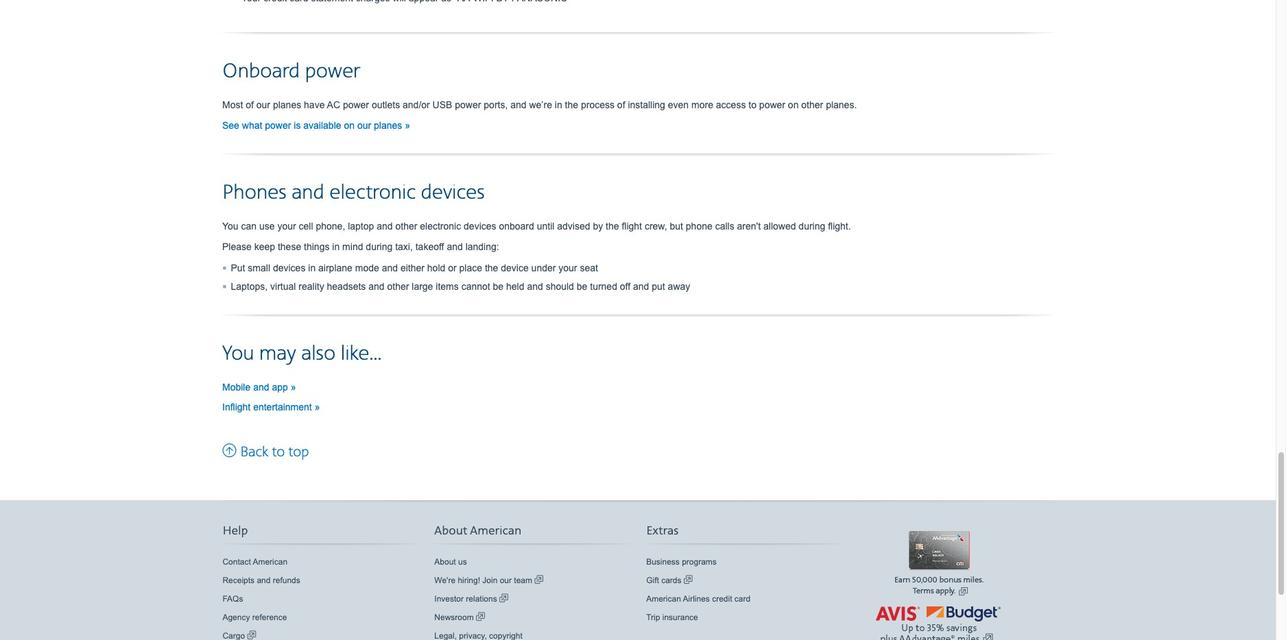 Task type: describe. For each thing, give the bounding box(es) containing it.
1 horizontal spatial planes
[[374, 120, 402, 131]]

crew,
[[645, 221, 667, 232]]

virtual
[[270, 281, 296, 292]]

outlets
[[372, 99, 400, 110]]

trip insurance link
[[646, 612, 698, 624]]

back to top
[[237, 444, 309, 461]]

receipts
[[223, 576, 255, 586]]

0 vertical spatial electronic
[[329, 180, 416, 206]]

process
[[581, 99, 615, 110]]

us
[[458, 558, 467, 567]]

these
[[278, 241, 301, 252]]

2 vertical spatial devices
[[273, 263, 306, 274]]

put
[[231, 263, 245, 274]]

extras
[[646, 524, 679, 539]]

top
[[288, 444, 309, 461]]

onboard
[[222, 59, 300, 84]]

mobile and app link
[[222, 382, 296, 393]]

2 be from the left
[[577, 281, 587, 292]]

american for about american
[[470, 524, 522, 539]]

use
[[259, 221, 275, 232]]

headsets
[[327, 281, 366, 292]]

insurance
[[663, 613, 698, 623]]

agency reference
[[223, 613, 287, 623]]

see what power is available on our planes link
[[222, 120, 410, 131]]

trip
[[646, 613, 660, 623]]

ac
[[327, 99, 340, 110]]

and left we're
[[511, 99, 527, 110]]

faqs link
[[223, 593, 243, 606]]

0 horizontal spatial during
[[366, 241, 393, 252]]

mobile and app
[[222, 382, 291, 393]]

newsroom link
[[434, 612, 485, 624]]

1 vertical spatial to
[[272, 444, 285, 461]]

2 vertical spatial other
[[387, 281, 409, 292]]

entertainment
[[253, 402, 312, 413]]

and left app
[[253, 382, 269, 393]]

circle up image
[[222, 442, 237, 459]]

1 horizontal spatial our
[[357, 120, 371, 131]]

about us
[[434, 558, 467, 567]]

most
[[222, 99, 243, 110]]

is
[[294, 120, 301, 131]]

0 vertical spatial your
[[277, 221, 296, 232]]

receipts and refunds
[[223, 576, 300, 586]]

2 vertical spatial in
[[308, 263, 316, 274]]

0 horizontal spatial our
[[256, 99, 270, 110]]

about us link
[[434, 556, 467, 568]]

0 horizontal spatial newpage image
[[499, 593, 508, 606]]

1 vertical spatial other
[[395, 221, 417, 232]]

planes.
[[826, 99, 857, 110]]

advised
[[557, 221, 590, 232]]

onboard power
[[222, 59, 360, 84]]

1 be from the left
[[493, 281, 504, 292]]

mind
[[342, 241, 363, 252]]

and up or
[[447, 241, 463, 252]]

laptops,
[[231, 281, 268, 292]]

back to top link
[[222, 442, 309, 461]]

small
[[248, 263, 270, 274]]

2 of from the left
[[617, 99, 625, 110]]

laptops, virtual reality headsets and other large items cannot be held and should be turned off and put away
[[231, 281, 690, 292]]

taxi,
[[395, 241, 413, 252]]

and right laptop
[[377, 221, 393, 232]]

1 horizontal spatial newpage image
[[476, 612, 485, 624]]

please
[[222, 241, 252, 252]]

turned
[[590, 281, 617, 292]]

1 horizontal spatial on
[[788, 99, 799, 110]]

card
[[735, 595, 751, 604]]

hold
[[427, 263, 445, 274]]

under
[[531, 263, 556, 274]]

installing
[[628, 99, 665, 110]]

most of our planes have ac power outlets and/or usb power ports, and we're in the process of installing even more access to power on other planes.
[[222, 99, 857, 110]]

faqs
[[223, 595, 243, 604]]

1 vertical spatial newpage image
[[247, 630, 256, 641]]

power up the ac
[[305, 59, 360, 84]]

reality
[[299, 281, 324, 292]]

can
[[241, 221, 257, 232]]

mode
[[355, 263, 379, 274]]

more
[[692, 99, 713, 110]]

like...
[[341, 341, 382, 367]]

power left "is"
[[265, 120, 291, 131]]

and down mode
[[369, 281, 385, 292]]

cell
[[299, 221, 313, 232]]

investor relations link
[[434, 593, 508, 606]]

may
[[259, 341, 296, 367]]

1 vertical spatial devices
[[464, 221, 496, 232]]

either
[[401, 263, 425, 274]]

join
[[483, 576, 498, 586]]

landing:
[[466, 241, 499, 252]]

relations
[[466, 595, 497, 604]]

newpage image for about american
[[535, 575, 544, 587]]

contact
[[223, 558, 251, 567]]

airplane
[[318, 263, 353, 274]]

0 vertical spatial to
[[749, 99, 757, 110]]

0 vertical spatial devices
[[421, 180, 485, 206]]

airlines
[[683, 595, 710, 604]]

agency reference link
[[223, 612, 287, 624]]

help
[[223, 524, 248, 539]]

place
[[459, 263, 482, 274]]

about american
[[434, 524, 522, 539]]

reference
[[252, 613, 287, 623]]

mobile
[[222, 382, 251, 393]]

or
[[448, 263, 457, 274]]

device
[[501, 263, 529, 274]]

access
[[716, 99, 746, 110]]



Task type: vqa. For each thing, say whether or not it's contained in the screenshot.
about american at the bottom left of page
yes



Task type: locate. For each thing, give the bounding box(es) containing it.
seat
[[580, 263, 598, 274]]

agency
[[223, 613, 250, 623]]

phone,
[[316, 221, 345, 232]]

power right usb
[[455, 99, 481, 110]]

your left the cell
[[277, 221, 296, 232]]

by
[[593, 221, 603, 232]]

american airlines credit card link
[[646, 593, 751, 606]]

of right process
[[617, 99, 625, 110]]

electronic up laptop
[[329, 180, 416, 206]]

0 horizontal spatial electronic
[[329, 180, 416, 206]]

1 vertical spatial planes
[[374, 120, 402, 131]]

programs
[[682, 558, 717, 567]]

and up the cell
[[292, 180, 324, 206]]

the for onboard power
[[565, 99, 578, 110]]

newpage image right "team"
[[535, 575, 544, 587]]

devices up landing:
[[464, 221, 496, 232]]

business programs link
[[646, 556, 717, 568]]

1 vertical spatial on
[[344, 120, 355, 131]]

phone
[[686, 221, 713, 232]]

the right by
[[606, 221, 619, 232]]

1 about from the top
[[434, 524, 467, 539]]

0 vertical spatial other
[[801, 99, 823, 110]]

during left flight.
[[799, 221, 825, 232]]

devices up virtual
[[273, 263, 306, 274]]

we're hiring! join our team
[[434, 576, 535, 586]]

1 vertical spatial american
[[253, 558, 288, 567]]

0 vertical spatial you
[[222, 221, 238, 232]]

please keep these things in mind during taxi, takeoff and landing:
[[222, 241, 499, 252]]

about left us
[[434, 558, 456, 567]]

takeoff
[[416, 241, 444, 252]]

you left the can
[[222, 221, 238, 232]]

2 horizontal spatial our
[[500, 576, 512, 586]]

1 horizontal spatial american
[[470, 524, 522, 539]]

0 horizontal spatial to
[[272, 444, 285, 461]]

0 horizontal spatial on
[[344, 120, 355, 131]]

other up taxi,
[[395, 221, 417, 232]]

inflight entertainment
[[222, 402, 315, 413]]

0 vertical spatial american
[[470, 524, 522, 539]]

in right we're
[[555, 99, 562, 110]]

2 vertical spatial american
[[646, 595, 681, 604]]

allowed
[[764, 221, 796, 232]]

1 vertical spatial the
[[606, 221, 619, 232]]

held
[[506, 281, 524, 292]]

0 horizontal spatial newpage image
[[247, 630, 256, 641]]

american airlines credit card
[[646, 595, 751, 604]]

you for you may also like...
[[222, 341, 254, 367]]

2 horizontal spatial in
[[555, 99, 562, 110]]

1 vertical spatial about
[[434, 558, 456, 567]]

0 vertical spatial our
[[256, 99, 270, 110]]

about up about us link
[[434, 524, 467, 539]]

main content
[[222, 0, 1054, 461]]

power right the ac
[[343, 99, 369, 110]]

investor
[[434, 595, 464, 604]]

other left "planes."
[[801, 99, 823, 110]]

to
[[749, 99, 757, 110], [272, 444, 285, 461]]

devices up takeoff on the left
[[421, 180, 485, 206]]

0 horizontal spatial the
[[485, 263, 498, 274]]

to left top
[[272, 444, 285, 461]]

investor relations
[[434, 595, 499, 604]]

0 horizontal spatial be
[[493, 281, 504, 292]]

2 vertical spatial the
[[485, 263, 498, 274]]

ports,
[[484, 99, 508, 110]]

2 you from the top
[[222, 341, 254, 367]]

we're hiring! join our team link
[[434, 575, 544, 587]]

1 horizontal spatial your
[[559, 263, 577, 274]]

0 vertical spatial in
[[555, 99, 562, 110]]

away
[[668, 281, 690, 292]]

contact american
[[223, 558, 288, 567]]

team
[[514, 576, 532, 586]]

electronic up takeoff on the left
[[420, 221, 461, 232]]

2 horizontal spatial american
[[646, 595, 681, 604]]

1 horizontal spatial in
[[332, 241, 340, 252]]

gift cards
[[646, 576, 684, 586]]

newpage image
[[476, 612, 485, 624], [247, 630, 256, 641]]

1 horizontal spatial to
[[749, 99, 757, 110]]

2 vertical spatial our
[[500, 576, 512, 586]]

american down gift cards
[[646, 595, 681, 604]]

in up reality
[[308, 263, 316, 274]]

we're
[[434, 576, 456, 586]]

trip insurance
[[646, 613, 698, 623]]

your up 'should'
[[559, 263, 577, 274]]

usb
[[433, 99, 452, 110]]

newpage image
[[535, 575, 544, 587], [684, 575, 693, 587], [499, 593, 508, 606]]

flight.
[[828, 221, 851, 232]]

1 vertical spatial during
[[366, 241, 393, 252]]

in
[[555, 99, 562, 110], [332, 241, 340, 252], [308, 263, 316, 274]]

of right most
[[246, 99, 254, 110]]

aren't
[[737, 221, 761, 232]]

planes down outlets
[[374, 120, 402, 131]]

other
[[801, 99, 823, 110], [395, 221, 417, 232], [387, 281, 409, 292]]

our right join
[[500, 576, 512, 586]]

refunds
[[273, 576, 300, 586]]

during up mode
[[366, 241, 393, 252]]

power right access on the right of the page
[[759, 99, 785, 110]]

you can use your cell phone, laptop and other electronic devices onboard until advised by the flight crew, but phone calls aren't allowed during flight.
[[222, 221, 851, 232]]

have
[[304, 99, 325, 110]]

2 horizontal spatial the
[[606, 221, 619, 232]]

contact american link
[[223, 556, 288, 568]]

during
[[799, 221, 825, 232], [366, 241, 393, 252]]

planes up "is"
[[273, 99, 301, 110]]

the right place on the top left of page
[[485, 263, 498, 274]]

credit
[[712, 595, 732, 604]]

phones
[[222, 180, 287, 206]]

and down the contact american
[[257, 576, 271, 586]]

other down either
[[387, 281, 409, 292]]

but
[[670, 221, 683, 232]]

0 horizontal spatial in
[[308, 263, 316, 274]]

1 horizontal spatial the
[[565, 99, 578, 110]]

american up join
[[470, 524, 522, 539]]

1 horizontal spatial of
[[617, 99, 625, 110]]

until
[[537, 221, 555, 232]]

onboard
[[499, 221, 534, 232]]

newpage image down agency reference link
[[247, 630, 256, 641]]

be down seat
[[577, 281, 587, 292]]

main content containing onboard power
[[222, 0, 1054, 461]]

laptop
[[348, 221, 374, 232]]

1 vertical spatial your
[[559, 263, 577, 274]]

save up to 35% with avis and budget. opens another site in a new window that may not meet accessibility guidelines image
[[858, 604, 1020, 641]]

1 horizontal spatial newpage image
[[535, 575, 544, 587]]

on right available
[[344, 120, 355, 131]]

and left either
[[382, 263, 398, 274]]

about for about american
[[434, 524, 467, 539]]

to right access on the right of the page
[[749, 99, 757, 110]]

calls
[[715, 221, 734, 232]]

business
[[646, 558, 680, 567]]

the left process
[[565, 99, 578, 110]]

newpage image for extras
[[684, 575, 693, 587]]

0 vertical spatial about
[[434, 524, 467, 539]]

1 of from the left
[[246, 99, 254, 110]]

we're
[[529, 99, 552, 110]]

1 vertical spatial you
[[222, 341, 254, 367]]

1 horizontal spatial during
[[799, 221, 825, 232]]

flight
[[622, 221, 642, 232]]

0 horizontal spatial american
[[253, 558, 288, 567]]

see
[[222, 120, 239, 131]]

keep
[[254, 241, 275, 252]]

in left mind
[[332, 241, 340, 252]]

0 horizontal spatial your
[[277, 221, 296, 232]]

2 horizontal spatial newpage image
[[684, 575, 693, 587]]

you for you can use your cell phone, laptop and other electronic devices onboard until advised by the flight crew, but phone calls aren't allowed during flight.
[[222, 221, 238, 232]]

0 vertical spatial on
[[788, 99, 799, 110]]

items
[[436, 281, 459, 292]]

0 vertical spatial newpage image
[[476, 612, 485, 624]]

citi / aadvantage credit card. opens another site in a new window that may not meet accessibility guidelines. image
[[858, 531, 1020, 601]]

newpage image down relations
[[476, 612, 485, 624]]

0 horizontal spatial planes
[[273, 99, 301, 110]]

the
[[565, 99, 578, 110], [606, 221, 619, 232], [485, 263, 498, 274]]

your
[[277, 221, 296, 232], [559, 263, 577, 274]]

cannot
[[461, 281, 490, 292]]

our up what
[[256, 99, 270, 110]]

1 vertical spatial our
[[357, 120, 371, 131]]

inflight
[[222, 402, 251, 413]]

0 vertical spatial during
[[799, 221, 825, 232]]

1 horizontal spatial be
[[577, 281, 587, 292]]

you up mobile
[[222, 341, 254, 367]]

0 vertical spatial planes
[[273, 99, 301, 110]]

put
[[652, 281, 665, 292]]

and right off
[[633, 281, 649, 292]]

newpage image right cards
[[684, 575, 693, 587]]

american for contact american
[[253, 558, 288, 567]]

off
[[620, 281, 631, 292]]

our right available
[[357, 120, 371, 131]]

back
[[240, 444, 268, 461]]

about for about us
[[434, 558, 456, 567]]

inflight entertainment link
[[222, 402, 320, 413]]

1 you from the top
[[222, 221, 238, 232]]

0 horizontal spatial of
[[246, 99, 254, 110]]

about
[[434, 524, 467, 539], [434, 558, 456, 567]]

0 vertical spatial the
[[565, 99, 578, 110]]

app
[[272, 382, 288, 393]]

and right the held
[[527, 281, 543, 292]]

newpage image right relations
[[499, 593, 508, 606]]

the for phones and electronic devices
[[606, 221, 619, 232]]

devices
[[421, 180, 485, 206], [464, 221, 496, 232], [273, 263, 306, 274]]

2 about from the top
[[434, 558, 456, 567]]

1 horizontal spatial electronic
[[420, 221, 461, 232]]

be left the held
[[493, 281, 504, 292]]

american
[[470, 524, 522, 539], [253, 558, 288, 567], [646, 595, 681, 604]]

on left "planes."
[[788, 99, 799, 110]]

1 vertical spatial electronic
[[420, 221, 461, 232]]

american up receipts and refunds
[[253, 558, 288, 567]]

1 vertical spatial in
[[332, 241, 340, 252]]

receipts and refunds link
[[223, 575, 300, 587]]

electronic
[[329, 180, 416, 206], [420, 221, 461, 232]]



